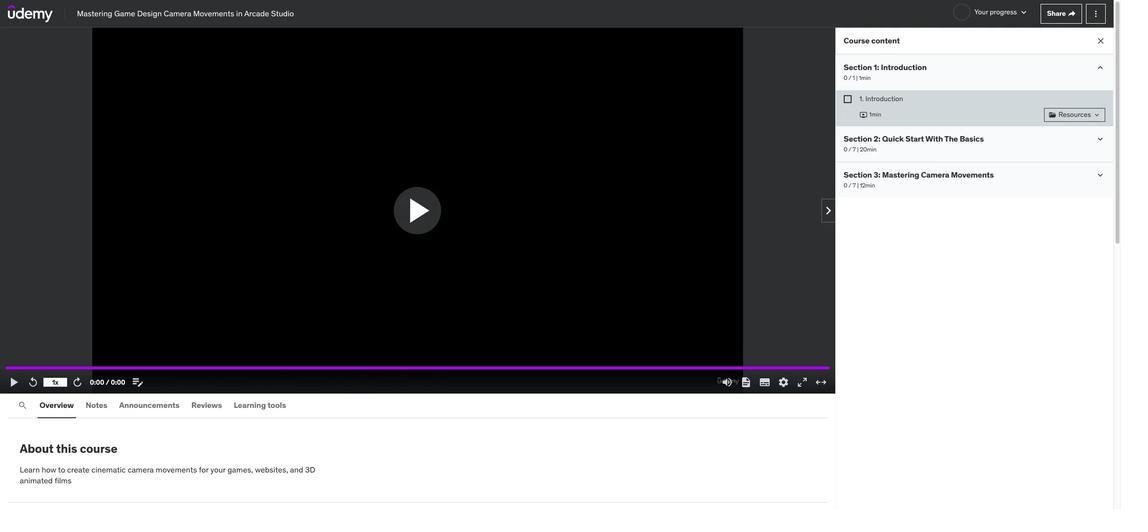 Task type: vqa. For each thing, say whether or not it's contained in the screenshot.
exercise
no



Task type: describe. For each thing, give the bounding box(es) containing it.
xsmall image inside share button
[[1068, 10, 1076, 18]]

about
[[20, 441, 54, 457]]

0 horizontal spatial xsmall image
[[844, 95, 852, 103]]

camera
[[128, 465, 154, 475]]

design
[[137, 9, 162, 18]]

camera for mastering
[[921, 170, 950, 179]]

1. introduction
[[860, 94, 903, 103]]

1.
[[860, 94, 864, 103]]

and
[[290, 465, 303, 475]]

2 xsmall image from the left
[[1093, 111, 1101, 119]]

arcade
[[244, 9, 269, 18]]

games,
[[228, 465, 253, 475]]

progress
[[990, 7, 1017, 16]]

small image for section 2: quick start with the basics
[[1096, 134, 1106, 144]]

this
[[56, 441, 77, 457]]

animated
[[20, 476, 53, 486]]

/ inside section 2: quick start with the basics 0 / 7 | 20min
[[849, 145, 852, 153]]

0 vertical spatial mastering
[[77, 9, 112, 18]]

in
[[236, 9, 243, 18]]

how
[[42, 465, 56, 475]]

section for section 1: introduction
[[844, 62, 872, 72]]

websites,
[[255, 465, 288, 475]]

notes button
[[84, 394, 109, 418]]

3d
[[305, 465, 315, 475]]

announcements button
[[117, 394, 181, 418]]

expanded view image
[[815, 377, 827, 388]]

1x
[[52, 378, 59, 387]]

transcript in sidebar region image
[[740, 377, 752, 388]]

forward 5 seconds image
[[72, 377, 83, 388]]

to
[[58, 465, 65, 475]]

rewind 5 seconds image
[[27, 377, 39, 388]]

search image
[[18, 401, 28, 411]]

resources
[[1059, 110, 1091, 119]]

2 0:00 from the left
[[111, 378, 125, 387]]

with
[[926, 134, 943, 143]]

reviews
[[191, 400, 222, 410]]

play video image
[[404, 195, 436, 227]]

create
[[67, 465, 90, 475]]

actions image
[[1091, 9, 1101, 19]]

announcements
[[119, 400, 180, 410]]

1 vertical spatial 1min
[[870, 111, 882, 118]]

notes
[[86, 400, 107, 410]]

learning tools button
[[232, 394, 288, 418]]

progress bar slider
[[6, 362, 830, 374]]

/ up 'notes'
[[106, 378, 109, 387]]

20min
[[860, 145, 877, 153]]

section 1: introduction button
[[844, 62, 927, 72]]

1:
[[874, 62, 879, 72]]

share button
[[1041, 4, 1082, 23]]

small image
[[1019, 7, 1029, 17]]

udemy image
[[8, 5, 53, 22]]

content
[[871, 36, 900, 46]]

section 3: mastering camera movements 0 / 7 | 12min
[[844, 170, 994, 189]]

play introduction image
[[860, 111, 868, 119]]

subtitles image
[[759, 377, 771, 388]]

section 1: introduction 0 / 1 | 1min
[[844, 62, 927, 82]]

movements
[[156, 465, 197, 475]]

section 2: quick start with the basics 0 / 7 | 20min
[[844, 134, 984, 153]]

course
[[844, 36, 870, 46]]

0 inside section 2: quick start with the basics 0 / 7 | 20min
[[844, 145, 848, 153]]

1min inside section 1: introduction 0 / 1 | 1min
[[859, 74, 871, 82]]

sidebar element
[[835, 28, 1114, 509]]

3:
[[874, 170, 881, 179]]

the
[[945, 134, 958, 143]]

/ inside section 3: mastering camera movements 0 / 7 | 12min
[[849, 182, 852, 189]]

share
[[1047, 9, 1066, 18]]

mute image
[[721, 377, 733, 388]]

resources button
[[1044, 108, 1106, 122]]



Task type: locate. For each thing, give the bounding box(es) containing it.
xsmall image
[[1049, 111, 1057, 119], [1093, 111, 1101, 119]]

camera for design
[[164, 9, 191, 18]]

1 vertical spatial 0
[[844, 145, 848, 153]]

0:00 right forward 5 seconds image
[[90, 378, 104, 387]]

overview button
[[38, 394, 76, 418]]

2 vertical spatial 0
[[844, 182, 848, 189]]

section 3: mastering camera movements button
[[844, 170, 994, 180]]

cinematic
[[91, 465, 126, 475]]

xsmall image left 1.
[[844, 95, 852, 103]]

/ left 1
[[849, 74, 852, 82]]

mastering game design camera movements in arcade studio
[[77, 9, 294, 18]]

small image for section 1: introduction
[[1096, 63, 1106, 73]]

go to next lecture image
[[821, 203, 837, 219]]

1 horizontal spatial mastering
[[882, 170, 920, 179]]

section inside section 1: introduction 0 / 1 | 1min
[[844, 62, 872, 72]]

introduction right 1.
[[866, 94, 903, 103]]

| inside section 3: mastering camera movements 0 / 7 | 12min
[[857, 182, 859, 189]]

1 vertical spatial section
[[844, 134, 872, 143]]

7
[[853, 145, 856, 153], [853, 182, 856, 189]]

mastering inside section 3: mastering camera movements 0 / 7 | 12min
[[882, 170, 920, 179]]

| left 12min
[[857, 182, 859, 189]]

mastering game design camera movements in arcade studio link
[[77, 8, 294, 19]]

2 small image from the top
[[1096, 134, 1106, 144]]

section inside section 3: mastering camera movements 0 / 7 | 12min
[[844, 170, 872, 179]]

1 small image from the top
[[1096, 63, 1106, 73]]

3 small image from the top
[[1096, 170, 1106, 180]]

quick
[[882, 134, 904, 143]]

2 0 from the top
[[844, 145, 848, 153]]

| left 20min
[[857, 145, 859, 153]]

1 7 from the top
[[853, 145, 856, 153]]

0 inside section 1: introduction 0 / 1 | 1min
[[844, 74, 848, 82]]

2 section from the top
[[844, 134, 872, 143]]

0 vertical spatial 7
[[853, 145, 856, 153]]

0 vertical spatial small image
[[1096, 63, 1106, 73]]

introduction inside section 1: introduction 0 / 1 | 1min
[[881, 62, 927, 72]]

7 left 20min
[[853, 145, 856, 153]]

learn
[[20, 465, 40, 475]]

introduction
[[881, 62, 927, 72], [866, 94, 903, 103]]

1 vertical spatial mastering
[[882, 170, 920, 179]]

1 xsmall image from the left
[[1049, 111, 1057, 119]]

0 vertical spatial 0
[[844, 74, 848, 82]]

learning
[[234, 400, 266, 410]]

0 vertical spatial movements
[[193, 9, 234, 18]]

about this course
[[20, 441, 117, 457]]

camera
[[164, 9, 191, 18], [921, 170, 950, 179]]

| inside section 2: quick start with the basics 0 / 7 | 20min
[[857, 145, 859, 153]]

learning tools
[[234, 400, 286, 410]]

1 horizontal spatial xsmall image
[[1093, 111, 1101, 119]]

movements for mastering
[[951, 170, 994, 179]]

/ inside section 1: introduction 0 / 1 | 1min
[[849, 74, 852, 82]]

your progress button
[[953, 4, 1029, 21]]

close course content sidebar image
[[1096, 36, 1106, 46]]

0 vertical spatial |
[[856, 74, 858, 82]]

settings image
[[778, 377, 790, 388]]

1 horizontal spatial 0:00
[[111, 378, 125, 387]]

section 2: quick start with the basics button
[[844, 134, 984, 144]]

section up 12min
[[844, 170, 872, 179]]

2 vertical spatial small image
[[1096, 170, 1106, 180]]

your
[[975, 7, 988, 16]]

section inside section 2: quick start with the basics 0 / 7 | 20min
[[844, 134, 872, 143]]

movements
[[193, 9, 234, 18], [951, 170, 994, 179]]

/ left 12min
[[849, 182, 852, 189]]

small image for section 3: mastering camera movements
[[1096, 170, 1106, 180]]

7 inside section 2: quick start with the basics 0 / 7 | 20min
[[853, 145, 856, 153]]

1 vertical spatial |
[[857, 145, 859, 153]]

fullscreen image
[[796, 377, 808, 388]]

section
[[844, 62, 872, 72], [844, 134, 872, 143], [844, 170, 872, 179]]

films
[[55, 476, 72, 486]]

|
[[856, 74, 858, 82], [857, 145, 859, 153], [857, 182, 859, 189]]

learn how to create cinematic camera movements for your games, websites, and 3d animated films
[[20, 465, 315, 486]]

camera right design
[[164, 9, 191, 18]]

0 vertical spatial introduction
[[881, 62, 927, 72]]

0 left 12min
[[844, 182, 848, 189]]

12min
[[860, 182, 875, 189]]

1x button
[[43, 374, 67, 391]]

small image
[[1096, 63, 1106, 73], [1096, 134, 1106, 144], [1096, 170, 1106, 180]]

0 vertical spatial xsmall image
[[1068, 10, 1076, 18]]

| right 1
[[856, 74, 858, 82]]

0 horizontal spatial 0:00
[[90, 378, 104, 387]]

0 left 1
[[844, 74, 848, 82]]

| inside section 1: introduction 0 / 1 | 1min
[[856, 74, 858, 82]]

game
[[114, 9, 135, 18]]

2 vertical spatial section
[[844, 170, 872, 179]]

0 horizontal spatial movements
[[193, 9, 234, 18]]

play image
[[8, 377, 20, 388]]

mastering left game
[[77, 9, 112, 18]]

movements down basics
[[951, 170, 994, 179]]

introduction right '1:'
[[881, 62, 927, 72]]

start
[[906, 134, 924, 143]]

1
[[853, 74, 855, 82]]

overview
[[39, 400, 74, 410]]

2 7 from the top
[[853, 182, 856, 189]]

basics
[[960, 134, 984, 143]]

section up 1
[[844, 62, 872, 72]]

your progress
[[975, 7, 1017, 16]]

camera inside section 3: mastering camera movements 0 / 7 | 12min
[[921, 170, 950, 179]]

1min right 1
[[859, 74, 871, 82]]

for
[[199, 465, 209, 475]]

0 horizontal spatial camera
[[164, 9, 191, 18]]

1 vertical spatial xsmall image
[[844, 95, 852, 103]]

course
[[80, 441, 117, 457]]

0 horizontal spatial xsmall image
[[1049, 111, 1057, 119]]

section for section 2: quick start with the basics
[[844, 134, 872, 143]]

1min right the "play introduction" image
[[870, 111, 882, 118]]

section up 20min
[[844, 134, 872, 143]]

/
[[849, 74, 852, 82], [849, 145, 852, 153], [849, 182, 852, 189], [106, 378, 109, 387]]

0
[[844, 74, 848, 82], [844, 145, 848, 153], [844, 182, 848, 189]]

movements for design
[[193, 9, 234, 18]]

1 vertical spatial camera
[[921, 170, 950, 179]]

1 0:00 from the left
[[90, 378, 104, 387]]

1 section from the top
[[844, 62, 872, 72]]

your
[[211, 465, 226, 475]]

1 vertical spatial introduction
[[866, 94, 903, 103]]

7 inside section 3: mastering camera movements 0 / 7 | 12min
[[853, 182, 856, 189]]

tools
[[268, 400, 286, 410]]

1 horizontal spatial camera
[[921, 170, 950, 179]]

reviews button
[[189, 394, 224, 418]]

0:00 left add note icon
[[111, 378, 125, 387]]

0 vertical spatial section
[[844, 62, 872, 72]]

camera down with
[[921, 170, 950, 179]]

0 horizontal spatial mastering
[[77, 9, 112, 18]]

xsmall image right share
[[1068, 10, 1076, 18]]

1min
[[859, 74, 871, 82], [870, 111, 882, 118]]

1 0 from the top
[[844, 74, 848, 82]]

xsmall image
[[1068, 10, 1076, 18], [844, 95, 852, 103]]

movements inside section 3: mastering camera movements 0 / 7 | 12min
[[951, 170, 994, 179]]

movements left in
[[193, 9, 234, 18]]

0:00
[[90, 378, 104, 387], [111, 378, 125, 387]]

1 horizontal spatial xsmall image
[[1068, 10, 1076, 18]]

7 left 12min
[[853, 182, 856, 189]]

0 inside section 3: mastering camera movements 0 / 7 | 12min
[[844, 182, 848, 189]]

1 vertical spatial 7
[[853, 182, 856, 189]]

0:00 / 0:00
[[90, 378, 125, 387]]

xsmall image left resources
[[1049, 111, 1057, 119]]

0 vertical spatial camera
[[164, 9, 191, 18]]

3 section from the top
[[844, 170, 872, 179]]

1 vertical spatial small image
[[1096, 134, 1106, 144]]

2 vertical spatial |
[[857, 182, 859, 189]]

mastering
[[77, 9, 112, 18], [882, 170, 920, 179]]

1 vertical spatial movements
[[951, 170, 994, 179]]

3 0 from the top
[[844, 182, 848, 189]]

/ left 20min
[[849, 145, 852, 153]]

0 left 20min
[[844, 145, 848, 153]]

mastering right 3:
[[882, 170, 920, 179]]

1 horizontal spatial movements
[[951, 170, 994, 179]]

section for section 3: mastering camera movements
[[844, 170, 872, 179]]

2:
[[874, 134, 881, 143]]

studio
[[271, 9, 294, 18]]

add note image
[[132, 377, 144, 388]]

0 vertical spatial 1min
[[859, 74, 871, 82]]

course content
[[844, 36, 900, 46]]

xsmall image right resources
[[1093, 111, 1101, 119]]



